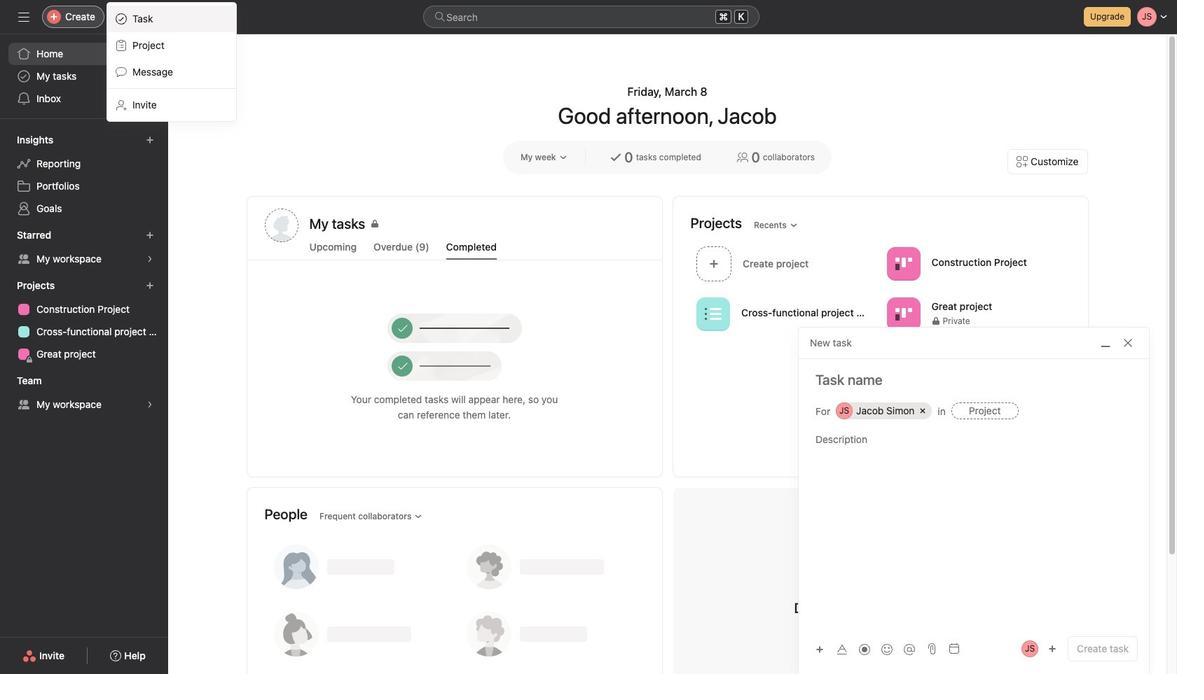 Task type: locate. For each thing, give the bounding box(es) containing it.
board image
[[895, 255, 912, 272], [895, 306, 912, 323]]

add or remove collaborators from this task image
[[1048, 645, 1057, 654]]

1 vertical spatial see details, my workspace image
[[146, 401, 154, 409]]

see details, my workspace image for starred element at the top of page
[[146, 255, 154, 263]]

Task name text field
[[799, 371, 1149, 390]]

new project or portfolio image
[[146, 282, 154, 290]]

menu item
[[107, 6, 236, 32]]

1 see details, my workspace image from the top
[[146, 255, 154, 263]]

2 see details, my workspace image from the top
[[146, 401, 154, 409]]

add items to starred image
[[146, 231, 154, 240]]

2 board image from the top
[[895, 306, 912, 323]]

see details, my workspace image inside starred element
[[146, 255, 154, 263]]

projects element
[[0, 273, 168, 369]]

Search tasks, projects, and more text field
[[423, 6, 759, 28]]

None field
[[423, 6, 759, 28]]

0 vertical spatial see details, my workspace image
[[146, 255, 154, 263]]

minimize image
[[1100, 338, 1111, 349]]

see details, my workspace image
[[146, 255, 154, 263], [146, 401, 154, 409]]

see details, my workspace image inside teams element
[[146, 401, 154, 409]]

1 vertical spatial board image
[[895, 306, 912, 323]]

select due date image
[[949, 644, 960, 655]]

dialog
[[799, 328, 1149, 675]]

starred element
[[0, 223, 168, 273]]

close image
[[1122, 338, 1134, 349]]

0 vertical spatial board image
[[895, 255, 912, 272]]

toolbar
[[810, 639, 922, 660]]



Task type: vqa. For each thing, say whether or not it's contained in the screenshot.
team to the right
no



Task type: describe. For each thing, give the bounding box(es) containing it.
1 board image from the top
[[895, 255, 912, 272]]

record a video image
[[859, 644, 870, 655]]

at mention image
[[904, 644, 915, 655]]

insert an object image
[[816, 646, 824, 654]]

see details, my workspace image for teams element
[[146, 401, 154, 409]]

new insights image
[[146, 136, 154, 144]]

formatting image
[[837, 644, 848, 655]]

emoji image
[[881, 644, 893, 655]]

hide sidebar image
[[18, 11, 29, 22]]

global element
[[0, 34, 168, 118]]

insights element
[[0, 128, 168, 223]]

attach a file or paste an image image
[[926, 644, 937, 655]]

add profile photo image
[[264, 209, 298, 242]]

list image
[[704, 306, 721, 323]]

teams element
[[0, 369, 168, 419]]



